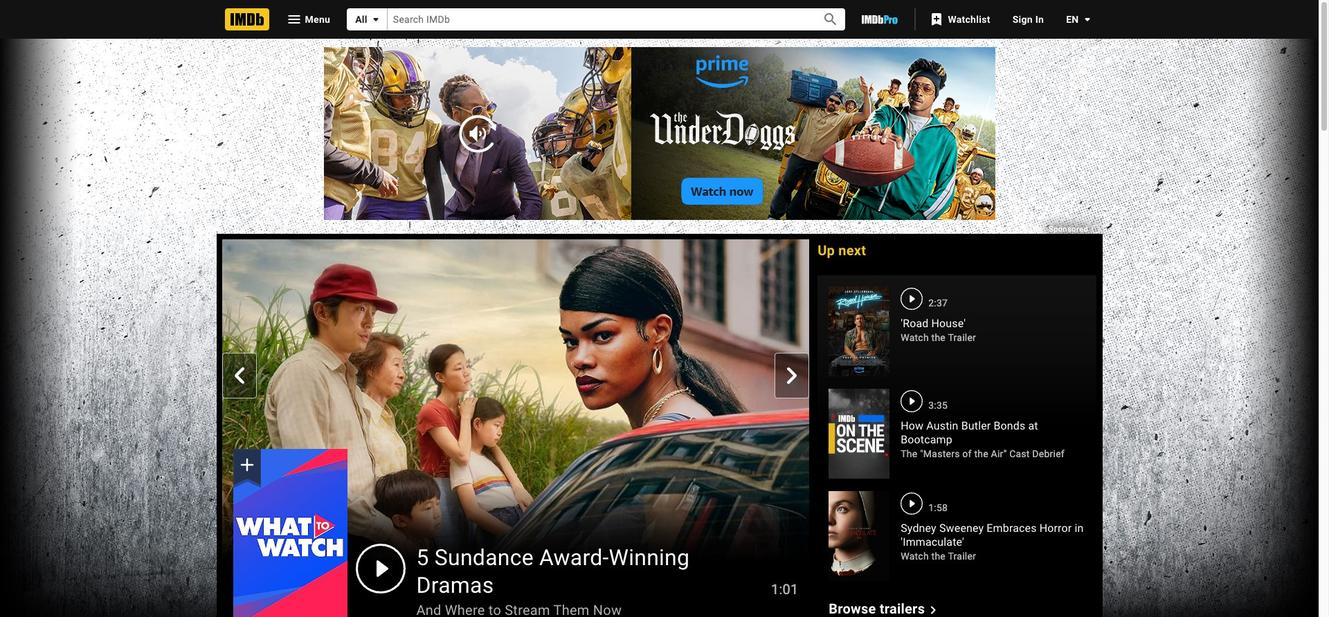 Task type: vqa. For each thing, say whether or not it's contained in the screenshot.


Task type: locate. For each thing, give the bounding box(es) containing it.
watch down 'road
[[901, 332, 929, 344]]

debrief
[[1033, 449, 1065, 460]]

5 sundance award-winning dramas element
[[222, 240, 810, 618]]

embraces
[[987, 522, 1037, 535]]

the down the 'immaculate'
[[932, 551, 946, 562]]

1 vertical spatial trailer
[[948, 551, 977, 562]]

5 sundance award-winning dramas to stream image
[[233, 450, 347, 618], [233, 450, 347, 618]]

of
[[963, 449, 972, 460]]

browse trailers
[[829, 601, 925, 617]]

2 vertical spatial the
[[932, 551, 946, 562]]

browse
[[829, 601, 876, 617]]

None field
[[388, 9, 807, 30]]

2 watch from the top
[[901, 551, 929, 562]]

Search IMDb text field
[[388, 9, 807, 30]]

1 vertical spatial the
[[975, 449, 989, 460]]

at
[[1029, 420, 1039, 433]]

in
[[1075, 522, 1084, 535]]

5 sundance award-winning dramas group
[[222, 239, 810, 618]]

1 vertical spatial watch
[[901, 551, 929, 562]]

5
[[417, 545, 429, 571]]

in
[[1036, 14, 1045, 25]]

'immaculate'
[[901, 536, 965, 549]]

5 sundance award-winning dramas image
[[222, 239, 810, 571]]

'road
[[901, 317, 929, 330]]

trailer down house'
[[948, 332, 977, 344]]

group
[[233, 450, 347, 618]]

the right of
[[975, 449, 989, 460]]

the inside how austin butler bonds at bootcamp the "masters of the air" cast debrief
[[975, 449, 989, 460]]

watch down the 'immaculate'
[[901, 551, 929, 562]]

2:37
[[929, 298, 948, 309]]

watch
[[901, 332, 929, 344], [901, 551, 929, 562]]

up next
[[818, 242, 867, 259]]

butler
[[962, 420, 991, 433]]

1 watch from the top
[[901, 332, 929, 344]]

arrow drop down image
[[368, 11, 384, 28]]

1:58
[[929, 503, 948, 514]]

home image
[[225, 8, 269, 30]]

the
[[932, 332, 946, 344], [975, 449, 989, 460], [932, 551, 946, 562]]

winning
[[609, 545, 690, 571]]

the down house'
[[932, 332, 946, 344]]

"masters
[[920, 449, 960, 460]]

chevron left inline image
[[231, 368, 248, 385]]

menu button
[[275, 8, 342, 30]]

sign in button
[[1002, 7, 1056, 32]]

dramas
[[417, 572, 494, 599]]

sponsored
[[1049, 225, 1091, 234]]

bonds
[[994, 420, 1026, 433]]

submit search image
[[823, 11, 839, 28]]

1 trailer from the top
[[948, 332, 977, 344]]

horror
[[1040, 522, 1072, 535]]

trailer
[[948, 332, 977, 344], [948, 551, 977, 562]]

0 vertical spatial the
[[932, 332, 946, 344]]

browse trailers link
[[829, 601, 942, 618]]

sweeney
[[940, 522, 984, 535]]

2 trailer from the top
[[948, 551, 977, 562]]

0 vertical spatial watch
[[901, 332, 929, 344]]

masters of the air image
[[829, 389, 890, 479]]

watchlist
[[948, 14, 991, 25]]

5 sundance award-winning dramas
[[417, 545, 690, 599]]

trailers
[[880, 601, 925, 617]]

watch inside 'road house' watch the trailer
[[901, 332, 929, 344]]

0 vertical spatial trailer
[[948, 332, 977, 344]]

trailer down sweeney
[[948, 551, 977, 562]]

house'
[[932, 317, 966, 330]]

arrow drop down image
[[1079, 11, 1096, 28]]

air"
[[991, 449, 1007, 460]]



Task type: describe. For each thing, give the bounding box(es) containing it.
road house image
[[829, 287, 890, 377]]

trailer inside sydney sweeney embraces horror in 'immaculate' watch the trailer
[[948, 551, 977, 562]]

sydney sweeney embraces horror in 'immaculate' watch the trailer
[[901, 522, 1084, 562]]

All search field
[[347, 8, 846, 30]]

menu
[[305, 14, 330, 25]]

next
[[839, 242, 867, 259]]

watchlist button
[[922, 7, 1002, 32]]

bootcamp
[[901, 434, 953, 447]]

menu image
[[286, 11, 302, 28]]

en button
[[1056, 7, 1096, 32]]

chevron right image
[[925, 602, 942, 618]]

austin
[[927, 420, 959, 433]]

watchlist image
[[929, 11, 946, 28]]

all button
[[347, 8, 388, 30]]

sign
[[1013, 14, 1033, 25]]

sponsored content section
[[0, 0, 1325, 618]]

'road house' watch the trailer
[[901, 317, 977, 344]]

sydney
[[901, 522, 937, 535]]

chevron right inline image
[[784, 368, 801, 385]]

cast
[[1010, 449, 1030, 460]]

how austin butler bonds at bootcamp the "masters of the air" cast debrief
[[901, 420, 1065, 460]]

sign in
[[1013, 14, 1045, 25]]

the
[[901, 449, 918, 460]]

watch inside sydney sweeney embraces horror in 'immaculate' watch the trailer
[[901, 551, 929, 562]]

all
[[355, 14, 368, 25]]

sundance
[[435, 545, 534, 571]]

en
[[1067, 14, 1079, 25]]

the inside sydney sweeney embraces horror in 'immaculate' watch the trailer
[[932, 551, 946, 562]]

how
[[901, 420, 924, 433]]

the inside 'road house' watch the trailer
[[932, 332, 946, 344]]

trailer inside 'road house' watch the trailer
[[948, 332, 977, 344]]

none field inside all search field
[[388, 9, 807, 30]]

award-
[[539, 545, 609, 571]]

immaculate image
[[829, 492, 890, 582]]

up
[[818, 242, 835, 259]]

1:01
[[771, 581, 799, 598]]

3:35
[[929, 400, 948, 411]]



